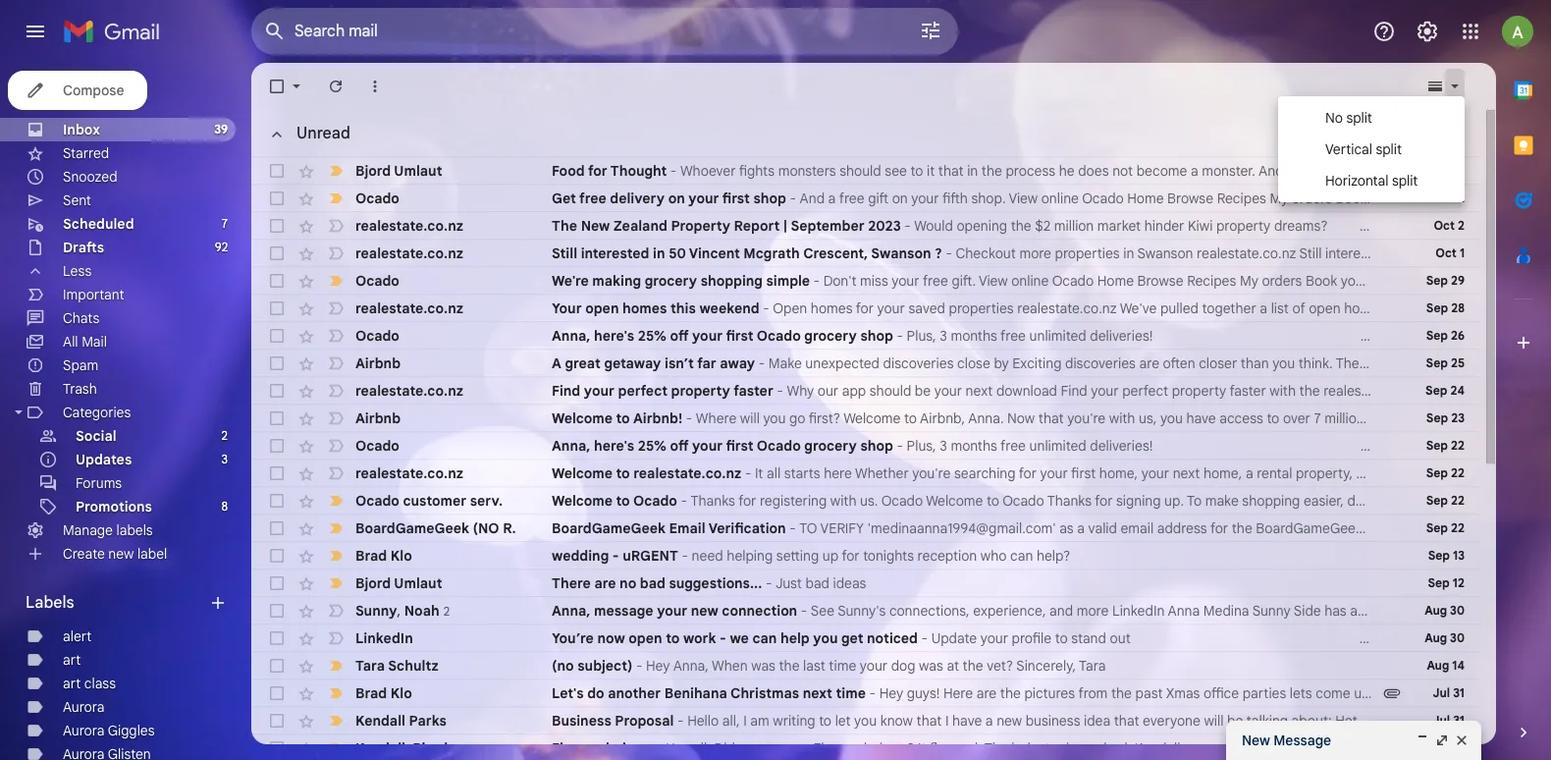 Task type: locate. For each thing, give the bounding box(es) containing it.
2 was from the left
[[919, 657, 944, 675]]

2 jul from the top
[[1434, 713, 1451, 728]]

0 vertical spatial klo
[[391, 547, 412, 565]]

0 vertical spatial aug 30
[[1425, 603, 1465, 618]]

individua
[[1501, 410, 1552, 427]]

21 row from the top
[[251, 707, 1552, 735]]

1 horizontal spatial on
[[1512, 520, 1528, 537]]

4 ﻿ from the left
[[1371, 217, 1371, 235]]

oct for would
[[1435, 218, 1456, 233]]

0 vertical spatial here's
[[594, 327, 635, 345]]

get
[[552, 190, 576, 207]]

1 anna, here's 25% off your first ocado grocery shop - plus, 3 months free unlimited deliveries! ‌ ‌ ‌ ‌ ‌ ‌ ‌ ‌ ‌ ‌ ‌ ‌ ‌ ‌ ‌ ‌ ‌ ‌ ‌ ‌ ‌ ‌ ‌ ‌ ‌ ‌ ‌ ‌ ‌ ‌ ‌ ‌ ‌ ‌ ‌ ‌ ‌ ‌ ‌ ‌ ‌ ‌ ‌ ‌ ‌ ‌ ‌ ‌ ‌ ‌ ‌ ‌ ‌ ‌ ‌ ‌ ‌ ‌ ‌ ‌ ‌ ‌ ‌ ‌ view in browser ocado offe from the top
[[552, 327, 1552, 345]]

off for sep 26
[[670, 327, 689, 345]]

0 horizontal spatial new
[[108, 545, 134, 563]]

report
[[734, 217, 780, 235]]

bjord up sunny
[[356, 575, 391, 592]]

2 jul 31 from the top
[[1434, 713, 1465, 728]]

1 vertical spatial shopping
[[1243, 492, 1301, 510]]

1 vertical spatial grocery
[[805, 327, 857, 345]]

realestate.co.nz for your open homes this weekend - open homes for your saved properties realestate.co.nz we've pulled together a list of open homes this weekend for the prope
[[356, 300, 464, 317]]

tara down linkedin
[[356, 657, 385, 675]]

22 for anna, here's 25% off your first ocado grocery shop - plus, 3 months free unlimited deliveries! ‌ ‌ ‌ ‌ ‌ ‌ ‌ ‌ ‌ ‌ ‌ ‌ ‌ ‌ ‌ ‌ ‌ ‌ ‌ ‌ ‌ ‌ ‌ ‌ ‌ ‌ ‌ ‌ ‌ ‌ ‌ ‌ ‌ ‌ ‌ ‌ ‌ ‌ ‌ ‌ ‌ ‌ ‌ ‌ ‌ ‌ ‌ ‌ ‌ ‌ ‌ ‌ ‌ ‌ ‌ ‌ ‌ ‌ ‌ ‌ ‌ ‌ ‌ ‌ view in browser ocado offe
[[1452, 438, 1465, 453]]

home, up 'signing'
[[1100, 465, 1139, 482]]

0 vertical spatial ,
[[397, 602, 401, 619]]

0 vertical spatial of
[[1400, 126, 1417, 141]]

new inside manage labels create new label
[[108, 545, 134, 563]]

0 horizontal spatial 7
[[222, 216, 228, 231]]

1 jul 31 from the top
[[1434, 686, 1465, 700]]

a right become
[[1191, 162, 1199, 180]]

9 ﻿ from the left
[[1424, 217, 1424, 235]]

0 vertical spatial million
[[1055, 217, 1094, 235]]

2 thanks from the left
[[1048, 492, 1092, 510]]

bjord for food for thought - whoever fights monsters should see to it that in the process he does not become a monster. and if you gaze long enough into an abyss, the 
[[356, 162, 391, 180]]

art
[[63, 651, 81, 669], [63, 675, 81, 692]]

2 discoveries from the left
[[1066, 355, 1136, 372]]

unlimited for sep 26
[[1030, 327, 1087, 345]]

0 horizontal spatial tara
[[356, 657, 385, 675]]

17 ͏ from the left
[[1498, 217, 1501, 235]]

first for sep 26
[[726, 327, 754, 345]]

anna, for sep 22
[[552, 437, 591, 455]]

months for sep 26
[[951, 327, 998, 345]]

22 for welcome to ocado - thanks for registering with us. ocado welcome to ocado thanks for signing up. to make shopping easier, download our app now. app store
[[1452, 493, 1465, 508]]

pop out image
[[1435, 733, 1451, 748]]

2 boardgamegeek from the left
[[552, 520, 666, 537]]

hey down the dog
[[880, 685, 904, 702]]

1 horizontal spatial close
[[1401, 355, 1434, 372]]

1 vertical spatial if
[[1510, 712, 1519, 730]]

free for sep 22
[[1001, 437, 1026, 455]]

0 vertical spatial airbnb
[[356, 355, 401, 372]]

0 vertical spatial view
[[1382, 327, 1411, 345]]

4 22 from the top
[[1452, 521, 1465, 535]]

in right it on the top right of page
[[968, 162, 979, 180]]

bjord umlaut for food for thought
[[356, 162, 443, 180]]

22 for boardgamegeek email verification - to verify 'medinaanna1994@gmail.com' as a valid email address for the boardgamegeek userid "anna_94", click on the
[[1452, 521, 1465, 535]]

view down places
[[1382, 437, 1411, 455]]

1 vertical spatial 25%
[[638, 437, 667, 455]]

0 vertical spatial months
[[951, 327, 998, 345]]

close image
[[1455, 733, 1470, 748]]

shop for sep 26
[[861, 327, 894, 345]]

view for sep 22
[[1382, 437, 1411, 455]]

airbnb for welcome to airbnb!
[[356, 410, 401, 427]]

are left no
[[595, 575, 616, 592]]

deliveries! for sep 22
[[1091, 437, 1153, 455]]

1 brad from the top
[[356, 547, 387, 565]]

to
[[1188, 492, 1202, 510]]

oct 2 for get free delivery on your first shop -
[[1435, 191, 1465, 205]]

jul for this
[[1434, 686, 1451, 700]]

tara up the from
[[1079, 657, 1106, 675]]

1 vertical spatial 30
[[1451, 631, 1465, 645]]

giggles
[[108, 722, 155, 740]]

kendall
[[356, 712, 406, 730], [356, 739, 406, 757], [1135, 740, 1181, 757]]

noticed
[[867, 630, 918, 647]]

minimize image
[[1415, 733, 1431, 748]]

oct down 2:45 pm
[[1435, 191, 1456, 205]]

first down where
[[726, 437, 754, 455]]

deliveries! for sep 26
[[1091, 327, 1153, 345]]

Search mail text field
[[295, 22, 864, 41]]

0 vertical spatial with
[[1110, 410, 1136, 427]]

inbox link
[[63, 121, 100, 138]]

here's up getaway
[[594, 327, 635, 345]]

2 aurora from the top
[[63, 722, 105, 740]]

forums link
[[76, 474, 122, 492]]

1 bad from the left
[[640, 575, 666, 592]]

plus, down airbnb,
[[907, 437, 937, 455]]

drafts
[[63, 239, 104, 256]]

0 horizontal spatial boardgamegeek
[[356, 520, 469, 537]]

0 horizontal spatial homes
[[623, 300, 667, 317]]

1 vertical spatial time
[[836, 685, 866, 702]]

2 vertical spatial jul 31
[[1434, 741, 1465, 755]]

months down 'properties'
[[951, 327, 998, 345]]

0 vertical spatial brad klo
[[356, 547, 412, 565]]

the left $2
[[1011, 217, 1032, 235]]

jul 31 right minimize icon
[[1434, 741, 1465, 755]]

shop up unexpected
[[861, 327, 894, 345]]

unread button
[[257, 114, 358, 154]]

1 horizontal spatial homes
[[811, 300, 853, 317]]

help
[[781, 630, 810, 647]]

10 row from the top
[[251, 405, 1552, 432]]

0 vertical spatial all,
[[723, 712, 740, 730]]

0 horizontal spatial bad
[[640, 575, 666, 592]]

bjord umlaut up sunny , noah 2
[[356, 575, 443, 592]]

new inside unread "tab panel"
[[581, 217, 610, 235]]

be
[[1228, 712, 1244, 730]]

a right or
[[1374, 465, 1381, 482]]

aug for hey anna, when was the last time your dog was at the vet? sincerely, tara
[[1428, 658, 1450, 673]]

the left past
[[1112, 685, 1132, 702]]

ideas up the "me"
[[1439, 685, 1473, 702]]

of inside button
[[1400, 126, 1417, 141]]

0 horizontal spatial was
[[752, 657, 776, 675]]

aug 30 for you're now open to work - we can help you get noticed - update your profile to stand out ‌ ‌ ‌ ‌ ‌ ‌ ‌ ‌ ‌ ‌ ‌ ‌ ‌ ‌ ‌ ‌ ‌ ‌ ‌ ‌ ‌ ‌ ‌ ‌ ‌ ‌ ‌ ‌ ‌ ‌ ‌ ‌ ‌ ‌ ‌ ‌ ‌ ‌ ‌ ‌ ‌ ‌ ‌ ‌ ‌ ‌ ‌ ‌ ‌ ‌ ‌ ‌ ‌ ‌ ‌ ‌ ‌ ‌ ‌ ‌ ‌ ‌ ‌ ‌ ‌ ‌ ‌ ‌ ‌ ‌ ‌ ‌ ‌ ‌ ‌ ‌ ‌ ‌ ‌ ‌ ‌ ‌ ‌ ‌
[[1425, 631, 1465, 645]]

close right the kinda
[[1401, 355, 1434, 372]]

new down the there are no bad suggestions... - just bad ideas in the bottom of the page
[[691, 602, 719, 620]]

are left 'often'
[[1140, 355, 1160, 372]]

2 here's from the top
[[594, 437, 635, 455]]

have left access
[[1187, 410, 1217, 427]]

1 unlimited from the top
[[1030, 327, 1087, 345]]

0 horizontal spatial ,
[[397, 602, 401, 619]]

1 art from the top
[[63, 651, 81, 669]]

1 vertical spatial bjord
[[356, 575, 391, 592]]

1 horizontal spatial ,
[[406, 739, 409, 757]]

offe for sep 22
[[1528, 437, 1552, 455]]

- left where
[[686, 410, 693, 427]]

your left the dog
[[860, 657, 888, 675]]

1 vertical spatial oct
[[1435, 218, 1456, 233]]

see left it on the top right of page
[[885, 162, 908, 180]]

2 vertical spatial are
[[977, 685, 997, 702]]

come
[[1316, 685, 1351, 702]]

plus, down saved at right top
[[907, 327, 937, 345]]

split
[[1347, 109, 1373, 127], [1377, 140, 1403, 158], [1393, 172, 1419, 190]]

you're right whether
[[913, 465, 951, 482]]

email
[[1121, 520, 1154, 537]]

1 vertical spatial million
[[1325, 410, 1365, 427]]

for left year
[[1476, 685, 1494, 702]]

14 ͏ from the left
[[1466, 217, 1469, 235]]

all, left 'did'
[[694, 740, 711, 757]]

shop up whether
[[861, 437, 894, 455]]

writing
[[773, 712, 816, 730]]

weekend down we're making grocery shopping simple -
[[700, 300, 760, 317]]

welcome for welcome to ocado
[[552, 492, 613, 510]]

settings image
[[1416, 20, 1440, 43]]

art for art class
[[63, 675, 81, 692]]

1 horizontal spatial will
[[1205, 712, 1224, 730]]

0 horizontal spatial it
[[755, 465, 764, 482]]

abyss,
[[1486, 162, 1526, 180]]

an
[[1467, 162, 1483, 180]]

new down talking
[[1242, 732, 1271, 749]]

opening
[[957, 217, 1008, 235]]

1 vertical spatial deliveries!
[[1091, 437, 1153, 455]]

message
[[594, 602, 654, 620]]

1 vertical spatial ,
[[406, 739, 409, 757]]

weekend
[[700, 300, 760, 317], [1417, 300, 1473, 317]]

anna, down there
[[552, 602, 591, 620]]

2 vertical spatial jul
[[1434, 741, 1451, 755]]

0 vertical spatial split
[[1347, 109, 1373, 127]]

1 horizontal spatial new
[[1242, 732, 1271, 749]]

update
[[932, 630, 977, 647]]

None search field
[[251, 8, 959, 55]]

together
[[1203, 300, 1257, 317]]

2 browser from the top
[[1429, 437, 1480, 455]]

2 inside labels navigation
[[222, 428, 228, 443]]

with up the dog
[[1374, 685, 1400, 702]]

monsters
[[779, 162, 836, 180]]

know
[[881, 712, 913, 730], [1474, 712, 1507, 730]]

7 right over at the bottom right of the page
[[1315, 410, 1322, 427]]

not
[[1113, 162, 1134, 180]]

row containing boardgamegeek (no r.
[[251, 515, 1552, 542]]

, down kendall parks
[[406, 739, 409, 757]]

2 deliveries! from the top
[[1091, 437, 1153, 455]]

umlaut for food
[[394, 162, 443, 180]]

brad for wedding - urgent - need helping setting up for tonights reception who can help?
[[356, 547, 387, 565]]

1 plus, from the top
[[907, 327, 937, 345]]

1 brad klo from the top
[[356, 547, 412, 565]]

0 vertical spatial if
[[1288, 162, 1296, 180]]

0 horizontal spatial new
[[581, 217, 610, 235]]

that's
[[1437, 355, 1473, 372]]

8
[[221, 499, 228, 514]]

row
[[251, 157, 1552, 185], [251, 185, 1481, 212], [251, 212, 1552, 240], [251, 240, 1481, 267], [251, 267, 1481, 295], [251, 295, 1552, 322], [251, 322, 1552, 350], [251, 350, 1552, 377], [251, 377, 1481, 405], [251, 405, 1552, 432], [251, 432, 1552, 460], [251, 460, 1552, 487], [251, 487, 1552, 515], [251, 515, 1552, 542], [251, 542, 1481, 570], [251, 570, 1481, 597], [251, 597, 1481, 625], [251, 625, 1481, 652], [251, 652, 1481, 680], [251, 680, 1551, 707], [251, 707, 1552, 735], [251, 735, 1481, 760]]

0 horizontal spatial of
[[1293, 300, 1306, 317]]

no split
[[1326, 109, 1373, 127]]

aurora for aurora giggles
[[63, 722, 105, 740]]

row containing kendall
[[251, 735, 1481, 760]]

boardgamegeek (no r.
[[356, 520, 516, 537]]

1 i from the left
[[744, 712, 747, 730]]

1 horizontal spatial up
[[1355, 685, 1371, 702]]

, for sunny
[[397, 602, 401, 619]]

0 horizontal spatial weekend
[[700, 300, 760, 317]]

1 browser from the top
[[1429, 327, 1480, 345]]

1 25% from the top
[[638, 327, 667, 345]]

oct for -
[[1436, 246, 1457, 260]]

3 row from the top
[[251, 212, 1552, 240]]

3 for sep 22
[[940, 437, 948, 455]]

None checkbox
[[267, 189, 287, 208], [267, 216, 287, 236], [267, 244, 287, 263], [267, 354, 287, 373], [267, 409, 287, 428], [267, 464, 287, 483], [267, 546, 287, 566], [267, 574, 287, 593], [267, 656, 287, 676], [267, 684, 287, 703], [267, 711, 287, 731], [267, 739, 287, 758], [267, 189, 287, 208], [267, 216, 287, 236], [267, 244, 287, 263], [267, 354, 287, 373], [267, 409, 287, 428], [267, 464, 287, 483], [267, 546, 287, 566], [267, 574, 287, 593], [267, 656, 287, 676], [267, 684, 287, 703], [267, 711, 287, 731], [267, 739, 287, 758]]

31 for bowl.
[[1454, 713, 1465, 728]]

in left sep 26
[[1414, 327, 1425, 345]]

let
[[1428, 712, 1448, 730]]

0 vertical spatial jul
[[1434, 686, 1451, 700]]

homes
[[623, 300, 667, 317], [811, 300, 853, 317], [1345, 300, 1387, 317]]

1 vertical spatial plus,
[[907, 437, 937, 455]]

split up long
[[1377, 140, 1403, 158]]

1 horizontal spatial discoveries
[[1066, 355, 1136, 372]]

1 vertical spatial unlimited
[[1030, 437, 1087, 455]]

million right $2
[[1055, 217, 1094, 235]]

2 anna, here's 25% off your first ocado grocery shop - plus, 3 months free unlimited deliveries! ‌ ‌ ‌ ‌ ‌ ‌ ‌ ‌ ‌ ‌ ‌ ‌ ‌ ‌ ‌ ‌ ‌ ‌ ‌ ‌ ‌ ‌ ‌ ‌ ‌ ‌ ‌ ‌ ‌ ‌ ‌ ‌ ‌ ‌ ‌ ‌ ‌ ‌ ‌ ‌ ‌ ‌ ‌ ‌ ‌ ‌ ‌ ‌ ‌ ‌ ‌ ‌ ‌ ‌ ‌ ‌ ‌ ‌ ‌ ‌ ‌ ‌ ‌ ‌ view in browser ocado offe from the top
[[552, 437, 1552, 455]]

1 horizontal spatial with
[[1110, 410, 1136, 427]]

welcome
[[552, 410, 613, 427], [844, 410, 901, 427], [552, 465, 613, 482], [552, 492, 613, 510], [926, 492, 984, 510]]

advanced search options image
[[911, 11, 951, 50]]

realestate.co.nz for the new zealand property report | september 2023 - would opening the $2 million market hinder kiwi property dreams? ͏ ‌ ﻿ ͏ ‌ ﻿ ͏ ‌ ﻿ ͏ ‌ ﻿ ͏ ‌ ﻿ ͏ ‌ ﻿ ͏ ‌ ﻿ ͏ ‌ ﻿ ͏ ‌ ﻿ ͏ ‌ ﻿ ͏ ‌ ﻿ ͏ ‌ ﻿ ͏ ‌ ﻿ ͏ ‌ ﻿ ͏ ‌ ﻿ ͏ ‌ ﻿ ͏ ‌ ﻿ ͏ ‌ ﻿ ͏ ‌ ﻿ ͏ ‌ ﻿ ͏ ‌ ﻿ ͏
[[356, 217, 464, 235]]

1 vertical spatial new
[[691, 602, 719, 620]]

30 for anna, message your new connection -
[[1451, 603, 1465, 618]]

9 ͏ from the left
[[1413, 217, 1417, 235]]

1 ﻿ from the left
[[1339, 217, 1339, 235]]

17 row from the top
[[251, 597, 1481, 625]]

3 sep 22 from the top
[[1427, 493, 1465, 508]]

for up verification
[[739, 492, 757, 510]]

1 vertical spatial bjord umlaut
[[356, 575, 443, 592]]

1 vertical spatial aug 30
[[1425, 631, 1465, 645]]

2 horizontal spatial homes
[[1345, 300, 1387, 317]]

your up the far
[[693, 327, 723, 345]]

pulled
[[1161, 300, 1199, 317]]

welcome for welcome to airbnb!
[[552, 410, 613, 427]]

there are no bad suggestions... - just bad ideas
[[552, 575, 867, 592]]

app
[[1437, 492, 1461, 510]]

7
[[222, 216, 228, 231], [1315, 410, 1322, 427]]

4 row from the top
[[251, 240, 1481, 267]]

anna, here's 25% off your first ocado grocery shop - plus, 3 months free unlimited deliveries! ‌ ‌ ‌ ‌ ‌ ‌ ‌ ‌ ‌ ‌ ‌ ‌ ‌ ‌ ‌ ‌ ‌ ‌ ‌ ‌ ‌ ‌ ‌ ‌ ‌ ‌ ‌ ‌ ‌ ‌ ‌ ‌ ‌ ‌ ‌ ‌ ‌ ‌ ‌ ‌ ‌ ‌ ‌ ‌ ‌ ‌ ‌ ‌ ‌ ‌ ‌ ‌ ‌ ‌ ‌ ‌ ‌ ‌ ‌ ‌ ‌ ‌ ‌ ‌ view in browser ocado offe for sep 22
[[552, 437, 1552, 455]]

sincerely,
[[1017, 657, 1077, 675]]

new up industry
[[997, 712, 1023, 730]]

oct 2 down into
[[1435, 191, 1465, 205]]

kendall , bjord 2
[[356, 739, 458, 757]]

we're making grocery shopping simple -
[[552, 272, 824, 290]]

art for art link
[[63, 651, 81, 669]]

1 31 from the top
[[1454, 686, 1465, 700]]

sep 22 for anna, here's 25% off your first ocado grocery shop - plus, 3 months free unlimited deliveries! ‌ ‌ ‌ ‌ ‌ ‌ ‌ ‌ ‌ ‌ ‌ ‌ ‌ ‌ ‌ ‌ ‌ ‌ ‌ ‌ ‌ ‌ ‌ ‌ ‌ ‌ ‌ ‌ ‌ ‌ ‌ ‌ ‌ ‌ ‌ ‌ ‌ ‌ ‌ ‌ ‌ ‌ ‌ ‌ ‌ ‌ ‌ ‌ ‌ ‌ ‌ ‌ ‌ ‌ ‌ ‌ ‌ ‌ ‌ ‌ ‌ ‌ ‌ ‌ view in browser ocado offe
[[1427, 438, 1465, 453]]

the up still
[[552, 217, 578, 235]]

it left flopped.
[[918, 740, 927, 757]]

deliveries! down we've
[[1091, 327, 1153, 345]]

12 row from the top
[[251, 460, 1552, 487]]

unread main content
[[251, 63, 1552, 760]]

sep 25
[[1427, 356, 1465, 370]]

1 off from the top
[[670, 327, 689, 345]]

1 deliveries! from the top
[[1091, 327, 1153, 345]]

homes right "open"
[[811, 300, 853, 317]]

thanks
[[691, 492, 736, 510], [1048, 492, 1092, 510]]

close
[[958, 355, 991, 372], [1401, 355, 1434, 372]]

wedding - urgent - need helping setting up for tonights reception who can help?
[[552, 547, 1071, 565]]

home,
[[1100, 465, 1139, 482], [1204, 465, 1243, 482]]

new message
[[1242, 732, 1332, 749]]

for right food on the top left
[[588, 162, 608, 180]]

row containing ocado customer serv.
[[251, 487, 1552, 515]]

aug down sep 12
[[1425, 603, 1448, 618]]

0 horizontal spatial next
[[803, 685, 833, 702]]

2 vertical spatial 31
[[1454, 741, 1465, 755]]

trash
[[63, 380, 97, 398]]

- left need
[[682, 547, 688, 565]]

boardgamegeek email verification - to verify 'medinaanna1994@gmail.com' as a valid email address for the boardgamegeek userid "anna_94", click on the
[[552, 520, 1552, 537]]

verify
[[821, 520, 865, 537]]

months for sep 22
[[951, 437, 998, 455]]

first for sep 22
[[726, 437, 754, 455]]

perfect
[[618, 382, 668, 400]]

20 row from the top
[[251, 680, 1551, 707]]

that right it on the top right of page
[[939, 162, 964, 180]]

0 vertical spatial 25%
[[638, 327, 667, 345]]

1 horizontal spatial business
[[1385, 465, 1439, 482]]

know right the "me"
[[1474, 712, 1507, 730]]

refresh image
[[326, 77, 346, 96]]

getaway
[[604, 355, 661, 372]]

access
[[1220, 410, 1264, 427]]

1 aug 30 from the top
[[1425, 603, 1465, 618]]

1 vertical spatial here's
[[594, 437, 635, 455]]

22 for welcome to realestate.co.nz - it all starts here whether you're searching for your first home, your next home, a rental property, or a business premises – we're 
[[1452, 466, 1465, 480]]

shopping down rental
[[1243, 492, 1301, 510]]

0 horizontal spatial close
[[958, 355, 991, 372]]

2 plus, from the top
[[907, 437, 937, 455]]

4 ͏ from the left
[[1360, 217, 1364, 235]]

1 vertical spatial aurora
[[63, 722, 105, 740]]

welcome to ocado - thanks for registering with us. ocado welcome to ocado thanks for signing up. to make shopping easier, download our app now. app store
[[552, 492, 1552, 510]]

1 horizontal spatial new
[[691, 602, 719, 620]]

this left sep 28
[[1390, 300, 1413, 317]]

anna, down find
[[552, 437, 591, 455]]

more
[[1404, 685, 1436, 702]]

1 vertical spatial offe
[[1528, 437, 1552, 455]]

9 row from the top
[[251, 377, 1481, 405]]

christmas
[[731, 685, 800, 702]]

2 30 from the top
[[1451, 631, 1465, 645]]

kendall for kendall , bjord 2
[[356, 739, 406, 757]]

hey up the another
[[646, 657, 670, 675]]

30 for you're now open to work - we can help you get noticed - update your profile to stand out ‌ ‌ ‌ ‌ ‌ ‌ ‌ ‌ ‌ ‌ ‌ ‌ ‌ ‌ ‌ ‌ ‌ ‌ ‌ ‌ ‌ ‌ ‌ ‌ ‌ ‌ ‌ ‌ ‌ ‌ ‌ ‌ ‌ ‌ ‌ ‌ ‌ ‌ ‌ ‌ ‌ ‌ ‌ ‌ ‌ ‌ ‌ ‌ ‌ ‌ ‌ ‌ ‌ ‌ ‌ ‌ ‌ ‌ ‌ ‌ ‌ ‌ ‌ ‌ ‌ ‌ ‌ ‌ ‌ ‌ ‌ ‌ ‌ ‌ ‌ ‌ ‌ ‌ ‌ ‌ ‌ ‌ ‌ ‌
[[1451, 631, 1465, 645]]

new for your
[[691, 602, 719, 620]]

shop down fights
[[754, 190, 787, 207]]

sep 28
[[1427, 301, 1465, 315]]

1 view from the top
[[1382, 327, 1411, 345]]

categories
[[63, 404, 131, 421]]

16 ﻿ from the left
[[1498, 217, 1498, 235]]

1 bjord umlaut from the top
[[356, 162, 443, 180]]

0 vertical spatial bjord
[[356, 162, 391, 180]]

anna,
[[552, 327, 591, 345], [552, 437, 591, 455], [552, 602, 591, 620], [674, 657, 709, 675]]

has attachment image
[[1383, 684, 1403, 703]]

3 for sep 26
[[940, 327, 948, 345]]

floppenheimer
[[552, 740, 653, 757]]

1 offe from the top
[[1528, 327, 1552, 345]]

can right the who
[[1011, 547, 1034, 565]]

still
[[552, 245, 578, 262]]

2 row from the top
[[251, 185, 1481, 212]]

0 vertical spatial see
[[885, 162, 908, 180]]

setting
[[777, 547, 819, 565]]

sep 26
[[1427, 328, 1465, 343]]

ideas down wedding - urgent - need helping setting up for tonights reception who can help? on the bottom
[[833, 575, 867, 592]]

None checkbox
[[267, 77, 287, 96], [267, 161, 287, 181], [267, 271, 287, 291], [267, 299, 287, 318], [267, 326, 287, 346], [267, 381, 287, 401], [267, 436, 287, 456], [267, 491, 287, 511], [267, 519, 287, 538], [267, 601, 287, 621], [267, 629, 287, 648], [267, 77, 287, 96], [267, 161, 287, 181], [267, 271, 287, 291], [267, 299, 287, 318], [267, 326, 287, 346], [267, 381, 287, 401], [267, 436, 287, 456], [267, 491, 287, 511], [267, 519, 287, 538], [267, 601, 287, 621], [267, 629, 287, 648]]

1 vertical spatial view
[[1382, 437, 1411, 455]]

2 vertical spatial shop
[[861, 437, 894, 455]]

1 vertical spatial anna, here's 25% off your first ocado grocery shop - plus, 3 months free unlimited deliveries! ‌ ‌ ‌ ‌ ‌ ‌ ‌ ‌ ‌ ‌ ‌ ‌ ‌ ‌ ‌ ‌ ‌ ‌ ‌ ‌ ‌ ‌ ‌ ‌ ‌ ‌ ‌ ‌ ‌ ‌ ‌ ‌ ‌ ‌ ‌ ‌ ‌ ‌ ‌ ‌ ‌ ‌ ‌ ‌ ‌ ‌ ‌ ‌ ‌ ‌ ‌ ‌ ‌ ‌ ‌ ‌ ‌ ‌ ‌ ‌ ‌ ‌ ‌ ‌ view in browser ocado offe
[[552, 437, 1552, 455]]

1 horizontal spatial shopping
[[1243, 492, 1301, 510]]

tab list
[[1497, 63, 1552, 690]]

row containing linkedin
[[251, 625, 1481, 652]]

months up searching
[[951, 437, 998, 455]]

1 here's from the top
[[594, 327, 635, 345]]

1 vertical spatial umlaut
[[394, 575, 443, 592]]

17 ﻿ from the left
[[1508, 217, 1508, 235]]

search mail image
[[257, 14, 293, 49]]

2 brad klo from the top
[[356, 685, 412, 702]]

1 vertical spatial will
[[1205, 712, 1224, 730]]

2 airbnb from the top
[[356, 410, 401, 427]]

bjord for there are no bad suggestions... - just bad ideas
[[356, 575, 391, 592]]

12 ﻿ from the left
[[1455, 217, 1455, 235]]

market
[[1098, 217, 1141, 235]]

anna, here's 25% off your first ocado grocery shop - plus, 3 months free unlimited deliveries! ‌ ‌ ‌ ‌ ‌ ‌ ‌ ‌ ‌ ‌ ‌ ‌ ‌ ‌ ‌ ‌ ‌ ‌ ‌ ‌ ‌ ‌ ‌ ‌ ‌ ‌ ‌ ‌ ‌ ‌ ‌ ‌ ‌ ‌ ‌ ‌ ‌ ‌ ‌ ‌ ‌ ‌ ‌ ‌ ‌ ‌ ‌ ‌ ‌ ‌ ‌ ‌ ‌ ‌ ‌ ‌ ‌ ‌ ‌ ‌ ‌ ‌ ‌ ‌ view in browser ocado offe for sep 26
[[552, 327, 1552, 345]]

vertical
[[1326, 140, 1373, 158]]

tonights
[[863, 547, 914, 565]]

s
[[1548, 355, 1552, 372]]

plus, for sep 22
[[907, 437, 937, 455]]

connection
[[722, 602, 798, 620]]

1 months from the top
[[951, 327, 998, 345]]

aug 30 up aug 14
[[1425, 631, 1465, 645]]

verification
[[709, 520, 786, 537]]

alert
[[63, 628, 92, 645]]

2 horizontal spatial are
[[1140, 355, 1160, 372]]

welcome to airbnb! - where will you go first? welcome to airbnb, anna. now that you're with us, you have access to over 7 million places to stay—from individua
[[552, 410, 1552, 427]]

plus,
[[907, 327, 937, 345], [907, 437, 937, 455]]

oct 2
[[1435, 191, 1465, 205], [1435, 218, 1465, 233]]

us,
[[1139, 410, 1157, 427]]

sep 22 for welcome to ocado - thanks for registering with us. ocado welcome to ocado thanks for signing up. to make shopping easier, download our app now. app store
[[1427, 493, 1465, 508]]

bjord
[[356, 162, 391, 180], [356, 575, 391, 592], [413, 739, 448, 757]]

2023
[[868, 217, 901, 235]]

1 vertical spatial art
[[63, 675, 81, 692]]

offe down prope
[[1528, 327, 1552, 345]]

sep 22 for boardgamegeek email verification - to verify 'medinaanna1994@gmail.com' as a valid email address for the boardgamegeek userid "anna_94", click on the
[[1427, 521, 1465, 535]]

1 vertical spatial brad
[[356, 685, 387, 702]]

you right than
[[1273, 355, 1296, 372]]

kendall up kendall , bjord 2
[[356, 712, 406, 730]]

1 horizontal spatial tara
[[1079, 657, 1106, 675]]

we're
[[552, 272, 589, 290]]

open right list
[[1309, 300, 1341, 317]]

2 weekend from the left
[[1417, 300, 1473, 317]]

1 vertical spatial airbnb
[[356, 410, 401, 427]]

unlimited up welcome to realestate.co.nz - it all starts here whether you're searching for your first home, your next home, a rental property, or a business premises – we're
[[1030, 437, 1087, 455]]

i left the am
[[744, 712, 747, 730]]

14 ﻿ from the left
[[1476, 217, 1476, 235]]

bjord umlaut down more image
[[356, 162, 443, 180]]

1 horizontal spatial 7
[[1315, 410, 1322, 427]]

2 horizontal spatial new
[[997, 712, 1023, 730]]

app
[[1497, 492, 1522, 510]]

19 row from the top
[[251, 652, 1481, 680]]

updates
[[76, 451, 132, 469]]

brad klo up sunny
[[356, 547, 412, 565]]

1 tara from the left
[[356, 657, 385, 675]]

1 sep 22 from the top
[[1427, 438, 1465, 453]]

1 umlaut from the top
[[394, 162, 443, 180]]

parks
[[409, 712, 447, 730]]

here's for sep 22
[[594, 437, 635, 455]]

1 30 from the top
[[1451, 603, 1465, 618]]

2 inside kendall , bjord 2
[[452, 741, 458, 756]]

million left places
[[1325, 410, 1365, 427]]

2 horizontal spatial the
[[1336, 355, 1360, 372]]

0 horizontal spatial are
[[595, 575, 616, 592]]

a right only
[[1505, 355, 1513, 372]]

thanks up as
[[1048, 492, 1092, 510]]

92
[[215, 240, 228, 254]]

boardgamegeek down ocado customer serv.
[[356, 520, 469, 537]]

the right think.
[[1336, 355, 1360, 372]]

3 22 from the top
[[1452, 493, 1465, 508]]

1 vertical spatial business
[[1026, 712, 1081, 730]]

, left 'noah'
[[397, 602, 401, 619]]

anna, here's 25% off your first ocado grocery shop - plus, 3 months free unlimited deliveries! ‌ ‌ ‌ ‌ ‌ ‌ ‌ ‌ ‌ ‌ ‌ ‌ ‌ ‌ ‌ ‌ ‌ ‌ ‌ ‌ ‌ ‌ ‌ ‌ ‌ ‌ ‌ ‌ ‌ ‌ ‌ ‌ ‌ ‌ ‌ ‌ ‌ ‌ ‌ ‌ ‌ ‌ ‌ ‌ ‌ ‌ ‌ ‌ ‌ ‌ ‌ ‌ ‌ ‌ ‌ ‌ ‌ ‌ ‌ ‌ ‌ ‌ ‌ ‌ view in browser ocado offe up welcome to realestate.co.nz - it all starts here whether you're searching for your first home, your next home, a rental property, or a business premises – we're
[[552, 437, 1552, 455]]

0 vertical spatial jul 31
[[1434, 686, 1465, 700]]

2 close from the left
[[1401, 355, 1434, 372]]

this
[[671, 300, 696, 317], [1390, 300, 1413, 317], [1497, 685, 1520, 702], [1522, 712, 1545, 730]]

1 horizontal spatial see
[[885, 162, 908, 180]]

see down writing
[[788, 740, 810, 757]]

bad down wedding - urgent - need helping setting up for tonights reception who can help? on the bottom
[[806, 575, 830, 592]]

deliveries! down us,
[[1091, 437, 1153, 455]]

aug 14
[[1428, 658, 1465, 673]]

1 horizontal spatial thanks
[[1048, 492, 1092, 510]]

washed,
[[1080, 740, 1132, 757]]

2 months from the top
[[951, 437, 998, 455]]

25% for sep 26
[[638, 327, 667, 345]]

1 horizontal spatial property
[[1217, 217, 1271, 235]]

1 vertical spatial oct 2
[[1435, 218, 1465, 233]]

1 22 from the top
[[1452, 438, 1465, 453]]

0 vertical spatial the
[[552, 217, 578, 235]]

bjord umlaut for there are no bad suggestions...
[[356, 575, 443, 592]]

1 was from the left
[[752, 657, 776, 675]]

25% down airbnb!
[[638, 437, 667, 455]]

sunny
[[356, 602, 397, 619]]

next down the last
[[803, 685, 833, 702]]

jul 31 up pop out image
[[1434, 713, 1465, 728]]

0 vertical spatial on
[[669, 190, 685, 207]]

get free delivery on your first shop -
[[552, 190, 800, 207]]

2 klo from the top
[[391, 685, 412, 702]]

- left update
[[922, 630, 928, 647]]



Task type: vqa. For each thing, say whether or not it's contained in the screenshot.
smart reply on
no



Task type: describe. For each thing, give the bounding box(es) containing it.
you're now open to work - we can help you get noticed - update your profile to stand out ‌ ‌ ‌ ‌ ‌ ‌ ‌ ‌ ‌ ‌ ‌ ‌ ‌ ‌ ‌ ‌ ‌ ‌ ‌ ‌ ‌ ‌ ‌ ‌ ‌ ‌ ‌ ‌ ‌ ‌ ‌ ‌ ‌ ‌ ‌ ‌ ‌ ‌ ‌ ‌ ‌ ‌ ‌ ‌ ‌ ‌ ‌ ‌ ‌ ‌ ‌ ‌ ‌ ‌ ‌ ‌ ‌ ‌ ‌ ‌ ‌ ‌ ‌ ‌ ‌ ‌ ‌ ‌ ‌ ‌ ‌ ‌ ‌ ‌ ‌ ‌ ‌ ‌ ‌ ‌ ‌ ‌ ‌ ‌
[[552, 630, 1427, 647]]

prope
[[1521, 300, 1552, 317]]

0 vertical spatial free
[[580, 190, 607, 207]]

2 ﻿ from the left
[[1350, 217, 1350, 235]]

that down guys!
[[917, 712, 942, 730]]

you right us,
[[1161, 410, 1183, 427]]

sep left the 24
[[1426, 383, 1448, 398]]

3 inside labels navigation
[[222, 452, 228, 467]]

schultz
[[388, 657, 439, 675]]

- right 2023
[[905, 217, 911, 235]]

8 ͏ from the left
[[1403, 217, 1406, 235]]

, for kendall
[[406, 739, 409, 757]]

go
[[790, 410, 806, 427]]

klo for let's do another benihana christmas next time - hey guys! here are the pictures from the past xmas office parties lets come up with more ideas for this year
[[391, 685, 412, 702]]

offe for sep 26
[[1528, 327, 1552, 345]]

sep up app
[[1427, 466, 1449, 480]]

than
[[1241, 355, 1270, 372]]

kendall down everyone
[[1135, 740, 1181, 757]]

download
[[1348, 492, 1409, 510]]

a left list
[[1260, 300, 1268, 317]]

easier,
[[1304, 492, 1345, 510]]

- up whether
[[897, 437, 904, 455]]

0 horizontal spatial if
[[1288, 162, 1296, 180]]

inbox
[[63, 121, 100, 138]]

a down vet?
[[986, 712, 994, 730]]

toggle split pane mode image
[[1426, 77, 1446, 96]]

list
[[1272, 300, 1289, 317]]

- left we
[[720, 630, 727, 647]]

off for sep 22
[[670, 437, 689, 455]]

0 vertical spatial up
[[823, 547, 839, 565]]

umlaut for there
[[394, 575, 443, 592]]

1 horizontal spatial million
[[1325, 410, 1365, 427]]

1 horizontal spatial are
[[977, 685, 997, 702]]

2 inside sunny , noah 2
[[444, 604, 450, 618]]

21 ͏ from the left
[[1540, 217, 1543, 235]]

0 horizontal spatial million
[[1055, 217, 1094, 235]]

0 vertical spatial aug
[[1425, 603, 1448, 618]]

in up our
[[1414, 437, 1425, 455]]

7 ͏ from the left
[[1392, 217, 1396, 235]]

the left process
[[982, 162, 1003, 180]]

2 i from the left
[[946, 712, 949, 730]]

7 ﻿ from the left
[[1403, 217, 1403, 235]]

the left prope
[[1497, 300, 1518, 317]]

2 homes from the left
[[811, 300, 853, 317]]

6 ﻿ from the left
[[1392, 217, 1392, 235]]

mcgrath
[[744, 245, 800, 262]]

sep left 12
[[1429, 576, 1450, 590]]

now.
[[1465, 492, 1494, 510]]

"anna_94",
[[1409, 520, 1477, 537]]

13 ﻿ from the left
[[1466, 217, 1466, 235]]

all
[[767, 465, 781, 482]]

1 horizontal spatial open
[[629, 630, 663, 647]]

zealand
[[614, 217, 668, 235]]

1 know from the left
[[881, 712, 913, 730]]

1 ͏ from the left
[[1329, 217, 1332, 235]]

sep left 28
[[1427, 301, 1449, 315]]

0 vertical spatial business
[[1385, 465, 1439, 482]]

0 vertical spatial shop
[[754, 190, 787, 207]]

find your perfect property faster -
[[552, 382, 787, 400]]

up.
[[1165, 492, 1185, 510]]

1 vertical spatial the
[[1336, 355, 1360, 372]]

for down make
[[1211, 520, 1229, 537]]

6 ͏ from the left
[[1381, 217, 1385, 235]]

boardgamegeek for boardgamegeek (no r.
[[356, 520, 469, 537]]

10 ͏ from the left
[[1424, 217, 1427, 235]]

19 ͏ from the left
[[1519, 217, 1522, 235]]

row containing sunny
[[251, 597, 1481, 625]]

sep left 25
[[1427, 356, 1449, 370]]

great
[[565, 355, 601, 372]]

saved
[[909, 300, 946, 317]]

your down where
[[693, 437, 723, 455]]

first for oct 2
[[723, 190, 750, 207]]

3 ﻿ from the left
[[1360, 217, 1360, 235]]

now
[[1008, 410, 1035, 427]]

2 horizontal spatial open
[[1309, 300, 1341, 317]]

0 horizontal spatial can
[[753, 630, 777, 647]]

0 horizontal spatial open
[[586, 300, 619, 317]]

this down we're making grocery shopping simple -
[[671, 300, 696, 317]]

2 ͏ from the left
[[1339, 217, 1343, 235]]

me
[[1451, 712, 1471, 730]]

3 jul 31 from the top
[[1434, 741, 1465, 755]]

1 row from the top
[[251, 157, 1552, 185]]

here
[[824, 465, 852, 482]]

0 vertical spatial oct
[[1435, 191, 1456, 205]]

we
[[730, 630, 749, 647]]

19 ﻿ from the left
[[1529, 217, 1529, 235]]

- up the another
[[636, 657, 643, 675]]

anna, up benihana
[[674, 657, 709, 675]]

this left year
[[1497, 685, 1520, 702]]

1 home, from the left
[[1100, 465, 1139, 482]]

for down verify
[[842, 547, 860, 565]]

welcome for welcome to realestate.co.nz
[[552, 465, 613, 482]]

1 vertical spatial see
[[788, 740, 810, 757]]

1 discoveries from the left
[[884, 355, 954, 372]]

1 horizontal spatial can
[[1011, 547, 1034, 565]]

- right faster
[[777, 382, 784, 400]]

isn't
[[665, 355, 694, 372]]

- down swanson
[[897, 327, 904, 345]]

labels heading
[[26, 593, 208, 613]]

for up unexpected
[[856, 300, 874, 317]]

sep left the 23
[[1427, 411, 1449, 425]]

class
[[84, 675, 116, 692]]

2 know from the left
[[1474, 712, 1507, 730]]

12 ͏ from the left
[[1445, 217, 1448, 235]]

1 horizontal spatial if
[[1510, 712, 1519, 730]]

1 vertical spatial ideas
[[1439, 685, 1473, 702]]

11 row from the top
[[251, 432, 1552, 460]]

social
[[76, 427, 116, 445]]

1 vertical spatial property
[[671, 382, 731, 400]]

serv.
[[470, 492, 503, 510]]

21 ﻿ from the left
[[1550, 217, 1550, 235]]

your down great
[[584, 382, 615, 400]]

your
[[552, 300, 582, 317]]

sep left 26
[[1427, 328, 1449, 343]]

browser for 26
[[1429, 327, 1480, 345]]

25% for sep 22
[[638, 437, 667, 455]]

everyone
[[1143, 712, 1201, 730]]

anna, for aug 30
[[552, 602, 591, 620]]

7 inside labels navigation
[[222, 216, 228, 231]]

sent
[[63, 192, 91, 209]]

you right let at the bottom right of page
[[855, 712, 877, 730]]

brad for let's do another benihana christmas next time - hey guys! here are the pictures from the past xmas office parties lets come up with more ideas for this year
[[356, 685, 387, 702]]

jul for bowl.
[[1434, 713, 1451, 728]]

1 vertical spatial new
[[1242, 732, 1271, 749]]

labels navigation
[[0, 63, 251, 760]]

20 ﻿ from the left
[[1540, 217, 1540, 235]]

the right abyss,
[[1529, 162, 1550, 180]]

11 ͏ from the left
[[1434, 217, 1438, 235]]

you left go
[[764, 410, 786, 427]]

5 row from the top
[[251, 267, 1481, 295]]

sep up "anna_94",
[[1427, 493, 1449, 508]]

0 horizontal spatial all,
[[694, 740, 711, 757]]

- left urgent
[[613, 547, 619, 565]]

1 vertical spatial hey
[[880, 685, 904, 702]]

a right as
[[1078, 520, 1085, 537]]

1 weekend from the left
[[700, 300, 760, 317]]

20 ͏ from the left
[[1529, 217, 1533, 235]]

1 vertical spatial on
[[1512, 520, 1528, 537]]

message
[[1274, 732, 1332, 749]]

3 homes from the left
[[1345, 300, 1387, 317]]

for up welcome to ocado - thanks for registering with us. ocado welcome to ocado thanks for signing up. to make shopping easier, download our app now. app store on the bottom
[[1019, 465, 1037, 482]]

premises
[[1443, 465, 1500, 482]]

unlimited for sep 22
[[1030, 437, 1087, 455]]

in left 50
[[653, 245, 665, 262]]

- right ?
[[946, 245, 953, 262]]

2 vertical spatial with
[[1374, 685, 1400, 702]]

8 ﻿ from the left
[[1413, 217, 1413, 235]]

sep up sep 13 at the bottom right
[[1427, 521, 1449, 535]]

did
[[715, 740, 735, 757]]

7 inside unread "tab panel"
[[1315, 410, 1322, 427]]

manage
[[63, 522, 113, 539]]

the down vet?
[[1001, 685, 1021, 702]]

your up property
[[689, 190, 719, 207]]

1 vertical spatial you're
[[913, 465, 951, 482]]

create new label link
[[63, 545, 167, 563]]

16 row from the top
[[251, 570, 1481, 597]]

0 vertical spatial shopping
[[701, 272, 763, 290]]

art class
[[63, 675, 116, 692]]

here's for sep 26
[[594, 327, 635, 345]]

0 horizontal spatial business
[[1026, 712, 1081, 730]]

lets
[[1290, 685, 1313, 702]]

- down the proposal
[[656, 740, 662, 757]]

shop for sep 22
[[861, 437, 894, 455]]

reception
[[918, 547, 978, 565]]

0 vertical spatial will
[[740, 410, 760, 427]]

sep 22 for welcome to realestate.co.nz - it all starts here whether you're searching for your first home, your next home, a rental property, or a business premises – we're 
[[1427, 466, 1465, 480]]

3 jul from the top
[[1434, 741, 1451, 755]]

monster.
[[1202, 162, 1256, 180]]

5 ﻿ from the left
[[1381, 217, 1381, 235]]

18 ͏ from the left
[[1508, 217, 1512, 235]]

trash link
[[63, 380, 97, 398]]

stay—from
[[1429, 410, 1497, 427]]

- up email
[[681, 492, 687, 510]]

labels
[[116, 522, 153, 539]]

airbnb for a great getaway isn't far away
[[356, 355, 401, 372]]

your up work
[[657, 602, 688, 620]]

that right now
[[1039, 410, 1064, 427]]

0 horizontal spatial on
[[669, 190, 685, 207]]

free for sep 26
[[1001, 327, 1026, 345]]

15 ͏ from the left
[[1476, 217, 1480, 235]]

a left rental
[[1246, 465, 1254, 482]]

support image
[[1373, 20, 1397, 43]]

row containing kendall parks
[[251, 707, 1552, 735]]

jul 31 for this
[[1434, 686, 1465, 700]]

the new zealand property report | september 2023 - would opening the $2 million market hinder kiwi property dreams? ͏ ‌ ﻿ ͏ ‌ ﻿ ͏ ‌ ﻿ ͏ ‌ ﻿ ͏ ‌ ﻿ ͏ ‌ ﻿ ͏ ‌ ﻿ ͏ ‌ ﻿ ͏ ‌ ﻿ ͏ ‌ ﻿ ͏ ‌ ﻿ ͏ ‌ ﻿ ͏ ‌ ﻿ ͏ ‌ ﻿ ͏ ‌ ﻿ ͏ ‌ ﻿ ͏ ‌ ﻿ ͏ ‌ ﻿ ͏ ‌ ﻿ ͏ ‌ ﻿ ͏ ‌ ﻿ ͏
[[552, 217, 1552, 235]]

more image
[[365, 77, 385, 96]]

- up get free delivery on your first shop -
[[671, 162, 677, 180]]

browser for 22
[[1429, 437, 1480, 455]]

parties
[[1243, 685, 1287, 702]]

- down the monsters
[[790, 190, 797, 207]]

you left the 'gaze'
[[1300, 162, 1322, 180]]

sent link
[[63, 192, 91, 209]]

jul 31 for bowl.
[[1434, 713, 1465, 728]]

0 vertical spatial it
[[755, 465, 764, 482]]

1 horizontal spatial have
[[1187, 410, 1217, 427]]

0 vertical spatial you're
[[1068, 410, 1106, 427]]

new for create
[[108, 545, 134, 563]]

spam
[[63, 357, 99, 374]]

- left "all"
[[745, 465, 752, 482]]

realestate.co.nz for find your perfect property faster -
[[356, 382, 464, 400]]

- left "just"
[[766, 575, 772, 592]]

do
[[587, 685, 605, 702]]

8 row from the top
[[251, 350, 1552, 377]]

1 horizontal spatial it
[[918, 740, 927, 757]]

0 vertical spatial next
[[1173, 465, 1201, 482]]

for up valid
[[1095, 492, 1113, 510]]

3 ͏ from the left
[[1350, 217, 1353, 235]]

unexpected
[[806, 355, 880, 372]]

unread tab panel
[[251, 110, 1552, 760]]

unread
[[297, 124, 350, 143]]

2 home, from the left
[[1204, 465, 1243, 482]]

sep left 13 at the bottom right
[[1429, 548, 1451, 563]]

31 for this
[[1454, 686, 1465, 700]]

aurora link
[[63, 698, 105, 716]]

0 vertical spatial ideas
[[833, 575, 867, 592]]

your left saved at right top
[[878, 300, 905, 317]]

0 vertical spatial grocery
[[645, 272, 698, 290]]

faster
[[734, 382, 774, 400]]

1 homes from the left
[[623, 300, 667, 317]]

'medinaanna1994@gmail.com'
[[868, 520, 1056, 537]]

aurora for aurora link
[[63, 698, 105, 716]]

food for thought - whoever fights monsters should see to it that in the process he does not become a monster. and if you gaze long enough into an abyss, the 
[[552, 162, 1552, 180]]

the right at
[[963, 657, 984, 675]]

grocery for sep 22
[[805, 437, 857, 455]]

realestate.co.nz for welcome to realestate.co.nz - it all starts here whether you're searching for your first home, your next home, a rental property, or a business premises – we're 
[[356, 465, 464, 482]]

5 ͏ from the left
[[1371, 217, 1374, 235]]

- left to
[[790, 520, 796, 537]]

2 vertical spatial hey
[[666, 740, 690, 757]]

0 vertical spatial hey
[[646, 657, 670, 675]]

15 ﻿ from the left
[[1487, 217, 1487, 235]]

plus, for sep 26
[[907, 327, 937, 345]]

- left hello
[[678, 712, 684, 730]]

we're
[[1515, 465, 1549, 482]]

this left o
[[1522, 712, 1545, 730]]

3 boardgamegeek from the left
[[1257, 520, 1363, 537]]

11 ﻿ from the left
[[1445, 217, 1445, 235]]

18 ﻿ from the left
[[1519, 217, 1519, 235]]

7 row from the top
[[251, 322, 1552, 350]]

1 vertical spatial up
[[1355, 685, 1371, 702]]

pictures
[[1025, 685, 1076, 702]]

13 ͏ from the left
[[1455, 217, 1459, 235]]

it
[[927, 162, 935, 180]]

split for no split
[[1347, 109, 1373, 127]]

kinda
[[1363, 355, 1397, 372]]

suggestions...
[[669, 575, 763, 592]]

split for vertical split
[[1377, 140, 1403, 158]]

first up welcome to ocado - thanks for registering with us. ocado welcome to ocado thanks for signing up. to make shopping easier, download our app now. app store on the bottom
[[1072, 465, 1096, 482]]

the down make
[[1232, 520, 1253, 537]]

your up 'signing'
[[1142, 465, 1170, 482]]

0 horizontal spatial have
[[953, 712, 982, 730]]

or
[[1357, 465, 1370, 482]]

1 vertical spatial next
[[803, 685, 833, 702]]

floppenheimer?
[[814, 740, 915, 757]]

over
[[1284, 410, 1311, 427]]

places
[[1368, 410, 1409, 427]]

1 thanks from the left
[[691, 492, 736, 510]]

0 vertical spatial time
[[829, 657, 857, 675]]

0 vertical spatial property
[[1217, 217, 1271, 235]]

- left guys!
[[870, 685, 876, 702]]

industry
[[1012, 740, 1063, 757]]

is
[[1067, 740, 1076, 757]]

$2
[[1036, 217, 1051, 235]]

2 bad from the left
[[806, 575, 830, 592]]

kendall for kendall parks
[[356, 712, 406, 730]]

the left the last
[[779, 657, 800, 675]]

- left 'make' at the top of the page
[[759, 355, 765, 372]]

split for horizontal split
[[1393, 172, 1419, 190]]

your up vet?
[[981, 630, 1009, 647]]

label
[[137, 545, 167, 563]]

anna, for sep 26
[[552, 327, 591, 345]]

crescent,
[[804, 245, 868, 262]]

your up welcome to ocado - thanks for registering with us. ocado welcome to ocado thanks for signing up. to make shopping easier, download our app now. app store on the bottom
[[1041, 465, 1068, 482]]

xmas
[[1167, 685, 1201, 702]]

view for sep 26
[[1382, 327, 1411, 345]]

sep 29
[[1427, 273, 1465, 288]]

brad klo for let's do another benihana christmas next time
[[356, 685, 412, 702]]

15 row from the top
[[251, 542, 1481, 570]]

main menu image
[[24, 20, 47, 43]]

thought
[[611, 162, 667, 180]]

that right idea
[[1115, 712, 1140, 730]]

22 ͏ from the left
[[1550, 217, 1552, 235]]

realestate.co.nz for still interested in 50 vincent mcgrath crescent, swanson ? -
[[356, 245, 464, 262]]

aug 30 for anna, message your new connection -
[[1425, 603, 1465, 618]]

you left get
[[814, 630, 838, 647]]

all mail
[[63, 333, 107, 351]]

2 tara from the left
[[1079, 657, 1106, 675]]

for right 28
[[1476, 300, 1494, 317]]

horizontal split
[[1326, 172, 1419, 190]]

6 row from the top
[[251, 295, 1552, 322]]

us.
[[860, 492, 878, 510]]

0 vertical spatial are
[[1140, 355, 1160, 372]]

- left "open"
[[763, 300, 770, 317]]

grocery for sep 26
[[805, 327, 857, 345]]

- up help
[[801, 602, 808, 620]]

sep left 29
[[1427, 273, 1449, 288]]

benihana
[[665, 685, 728, 702]]

am
[[751, 712, 770, 730]]

2 vertical spatial new
[[997, 712, 1023, 730]]

2 vertical spatial the
[[985, 740, 1008, 757]]

- right simple
[[814, 272, 820, 290]]

16 ͏ from the left
[[1487, 217, 1491, 235]]

0 horizontal spatial with
[[831, 492, 857, 510]]

gmail image
[[63, 12, 170, 51]]

2 vertical spatial bjord
[[413, 739, 448, 757]]

first?
[[809, 410, 841, 427]]

still interested in 50 vincent mcgrath crescent, swanson ? -
[[552, 245, 956, 262]]

far
[[697, 355, 717, 372]]

aug for update your profile to stand out ‌ ‌ ‌ ‌ ‌ ‌ ‌ ‌ ‌ ‌ ‌ ‌ ‌ ‌ ‌ ‌ ‌ ‌ ‌ ‌ ‌ ‌ ‌ ‌ ‌ ‌ ‌ ‌ ‌ ‌ ‌ ‌ ‌ ‌ ‌ ‌ ‌ ‌ ‌ ‌ ‌ ‌ ‌ ‌ ‌ ‌ ‌ ‌ ‌ ‌ ‌ ‌ ‌ ‌ ‌ ‌ ‌ ‌ ‌ ‌ ‌ ‌ ‌ ‌ ‌ ‌ ‌ ‌ ‌ ‌ ‌ ‌ ‌ ‌ ‌ ‌ ‌ ‌ ‌ ‌ ‌ ‌ ‌ ‌
[[1425, 631, 1448, 645]]

work
[[684, 630, 717, 647]]

brad klo for wedding - urgent
[[356, 547, 412, 565]]

year
[[1524, 685, 1551, 702]]

less
[[63, 262, 92, 280]]

oct 2 for the new zealand property report | september 2023 - would opening the $2 million market hinder kiwi property dreams? ͏ ‌ ﻿ ͏ ‌ ﻿ ͏ ‌ ﻿ ͏ ‌ ﻿ ͏ ‌ ﻿ ͏ ‌ ﻿ ͏ ‌ ﻿ ͏ ‌ ﻿ ͏ ‌ ﻿ ͏ ‌ ﻿ ͏ ‌ ﻿ ͏ ‌ ﻿ ͏ ‌ ﻿ ͏ ‌ ﻿ ͏ ‌ ﻿ ͏ ‌ ﻿ ͏ ‌ ﻿ ͏ ‌ ﻿ ͏ ‌ ﻿ ͏ ‌ ﻿ ͏ ‌ ﻿ ͏
[[1435, 218, 1465, 233]]

sep down sep 23
[[1427, 438, 1449, 453]]

dog
[[892, 657, 916, 675]]

the down store
[[1532, 520, 1552, 537]]

1 vertical spatial are
[[595, 575, 616, 592]]

10 ﻿ from the left
[[1434, 217, 1434, 235]]

another
[[608, 685, 661, 702]]

scheduled
[[63, 215, 134, 233]]

klo for wedding - urgent - need helping setting up for tonights reception who can help?
[[391, 547, 412, 565]]

1 vertical spatial of
[[1293, 300, 1306, 317]]

row containing tara schultz
[[251, 652, 1481, 680]]

1 close from the left
[[958, 355, 991, 372]]

boardgamegeek for boardgamegeek email verification - to verify 'medinaanna1994@gmail.com' as a valid email address for the boardgamegeek userid "anna_94", click on the
[[552, 520, 666, 537]]

3 31 from the top
[[1454, 741, 1465, 755]]



